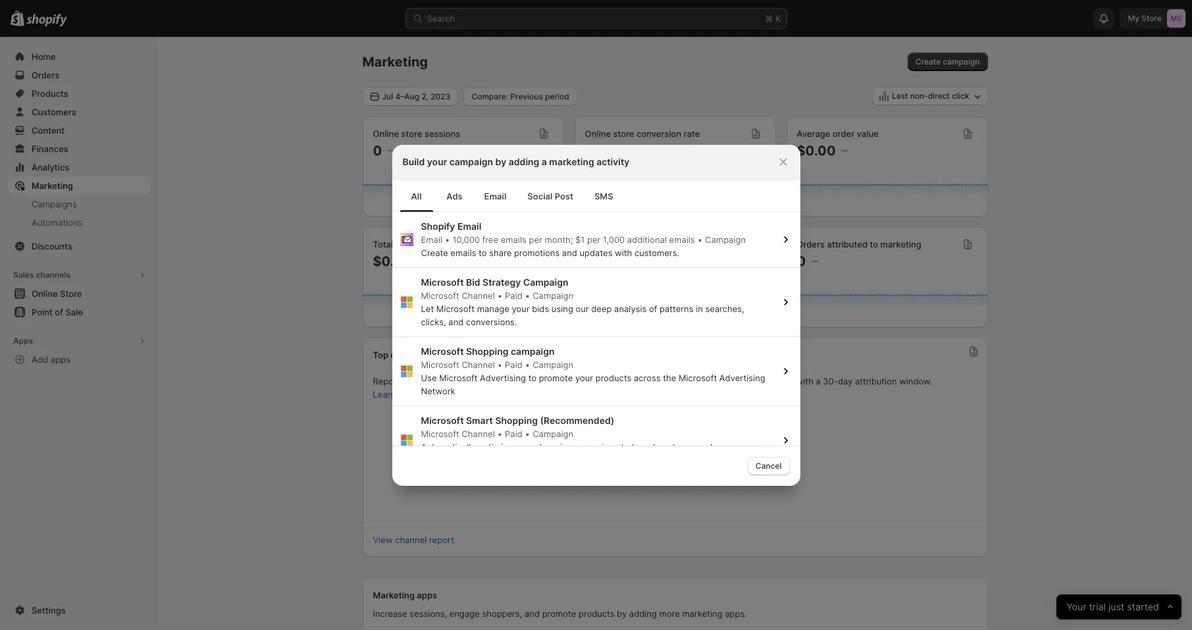 Task type: vqa. For each thing, say whether or not it's contained in the screenshot.


Task type: describe. For each thing, give the bounding box(es) containing it.
automatically
[[421, 442, 476, 452]]

total sales
[[373, 239, 417, 250]]

share
[[489, 247, 512, 258]]

$0.00 for sales
[[585, 254, 624, 269]]

apps for add apps
[[50, 354, 71, 365]]

build
[[403, 156, 425, 167]]

promotions
[[514, 247, 560, 258]]

values.
[[561, 455, 589, 465]]

activity
[[597, 156, 630, 167]]

to right orders
[[870, 239, 879, 250]]

1 vertical spatial email
[[458, 220, 482, 231]]

customers.
[[635, 247, 680, 258]]

search
[[427, 13, 455, 24]]

shopping inside microsoft shopping campaign microsoft channel • paid • campaign use microsoft advertising to promote your products across the microsoft advertising network
[[466, 345, 509, 357]]

top channel performance
[[373, 350, 479, 360]]

1 vertical spatial marketing
[[32, 180, 73, 191]]

settings
[[32, 605, 66, 616]]

your inside 'microsoft smart shopping (recommended) microsoft channel • paid • campaign automatically optimize your shopping campaigns to target customers who are more likely to convert at higher revenue values.'
[[515, 442, 533, 452]]

channel for bid
[[462, 290, 495, 301]]

cancel button
[[748, 457, 790, 475]]

to down automatically
[[444, 455, 452, 465]]

1,000
[[603, 234, 625, 245]]

campaigns
[[575, 442, 619, 452]]

products inside microsoft shopping campaign microsoft channel • paid • campaign use microsoft advertising to promote your products across the microsoft advertising network
[[596, 372, 632, 383]]

likely
[[421, 455, 441, 465]]

on
[[451, 376, 461, 387]]

convert
[[454, 455, 485, 465]]

updates
[[580, 247, 613, 258]]

connected
[[572, 376, 615, 387]]

manage
[[477, 303, 509, 314]]

orders attributed to marketing
[[797, 239, 922, 250]]

learn
[[373, 389, 396, 400]]

online for online store sessions
[[373, 128, 399, 139]]

paid inside microsoft shopping campaign microsoft channel • paid • campaign use microsoft advertising to promote your products across the microsoft advertising network
[[505, 359, 523, 370]]

• up parameters
[[525, 359, 530, 370]]

create inside 'button'
[[916, 57, 941, 67]]

sales attributed to marketing
[[585, 239, 704, 250]]

sales for sales channels
[[13, 270, 34, 280]]

revenue
[[526, 455, 558, 465]]

marketing inside "dialog"
[[549, 156, 594, 167]]

social
[[528, 191, 553, 201]]

campaign inside create campaign 'button'
[[943, 57, 980, 67]]

campaigns link
[[8, 195, 150, 213]]

microsoft smart shopping (recommended) microsoft channel • paid • campaign automatically optimize your shopping campaigns to target customers who are more likely to convert at higher revenue values.
[[421, 415, 759, 465]]

the inside microsoft shopping campaign microsoft channel • paid • campaign use microsoft advertising to promote your products across the microsoft advertising network
[[663, 372, 676, 383]]

based
[[424, 376, 449, 387]]

• down shopify
[[445, 234, 450, 245]]

create campaign button
[[908, 53, 988, 71]]

channel for smart
[[462, 428, 495, 439]]

to inside microsoft shopping campaign microsoft channel • paid • campaign use microsoft advertising to promote your products across the microsoft advertising network
[[529, 372, 537, 383]]

1 horizontal spatial emails
[[501, 234, 527, 245]]

add
[[32, 354, 48, 365]]

bids
[[532, 303, 549, 314]]

your right on
[[464, 376, 482, 387]]

• down promotions
[[525, 290, 530, 301]]

k
[[776, 13, 781, 24]]

your left online at right bottom
[[684, 376, 702, 387]]

0%
[[585, 143, 605, 159]]

home
[[32, 51, 56, 62]]

view
[[373, 535, 393, 545]]

social post button
[[517, 180, 584, 212]]

sales
[[396, 239, 417, 250]]

top
[[373, 350, 389, 360]]

free
[[482, 234, 498, 245]]

and inside shopify email email • 10,000 free emails per month; $1 per 1,000 additional emails • campaign create emails to share promotions and updates with customers.
[[562, 247, 577, 258]]

online store conversion rate
[[585, 128, 700, 139]]

(recommended)
[[540, 415, 615, 426]]

strategy
[[483, 276, 521, 287]]

our
[[576, 303, 589, 314]]

view channel report
[[373, 535, 454, 545]]

day
[[838, 376, 853, 387]]

add apps
[[32, 354, 71, 365]]

parameters
[[506, 376, 552, 387]]

microsoft bid strategy campaign microsoft channel • paid • campaign let microsoft manage your bids using our deep analysis of patterns in searches, clicks, and conversions.
[[421, 276, 745, 327]]

to inside reporting is based on your utm parameters and connected app activities to your online store. reported with a 30-day attribution window. learn more
[[674, 376, 682, 387]]

target
[[632, 442, 656, 452]]

attributed for $0.00
[[609, 239, 650, 250]]

range
[[700, 450, 724, 460]]

create inside shopify email email • 10,000 free emails per month; $1 per 1,000 additional emails • campaign create emails to share promotions and updates with customers.
[[421, 247, 448, 258]]

utm
[[484, 376, 504, 387]]

orders
[[797, 239, 825, 250]]

clicks,
[[421, 316, 446, 327]]

reporting
[[373, 376, 413, 387]]

store for conversion
[[613, 128, 634, 139]]

• up optimize
[[498, 428, 502, 439]]

your inside microsoft shopping campaign microsoft channel • paid • campaign use microsoft advertising to promote your products across the microsoft advertising network
[[575, 372, 593, 383]]

social post
[[528, 191, 573, 201]]

online for online store conversion rate
[[585, 128, 611, 139]]

selected
[[726, 450, 761, 460]]

report
[[429, 535, 454, 545]]

discounts link
[[8, 237, 150, 255]]

cancel
[[756, 461, 782, 470]]

month;
[[545, 234, 573, 245]]

1 vertical spatial promote
[[542, 608, 576, 619]]

sessions,
[[410, 608, 447, 619]]

and right shoppers,
[[525, 608, 540, 619]]

campaign inside microsoft shopping campaign microsoft channel • paid • campaign use microsoft advertising to promote your products across the microsoft advertising network
[[533, 359, 574, 370]]

your right 'build'
[[427, 156, 447, 167]]

sales channels
[[13, 270, 71, 280]]

no data found for the date range selected
[[590, 450, 761, 460]]

paid for strategy
[[505, 290, 523, 301]]

reporting is based on your utm parameters and connected app activities to your online store. reported with a 30-day attribution window. learn more
[[373, 376, 933, 400]]

at
[[488, 455, 496, 465]]

conversions.
[[466, 316, 517, 327]]

date
[[679, 450, 698, 460]]

campaign inside shopify email email • 10,000 free emails per month; $1 per 1,000 additional emails • campaign create emails to share promotions and updates with customers.
[[705, 234, 746, 245]]

additional
[[627, 234, 667, 245]]

all
[[411, 191, 422, 201]]

let
[[421, 303, 434, 314]]

channels
[[36, 270, 71, 280]]

settings link
[[8, 601, 150, 620]]

campaign inside 'microsoft smart shopping (recommended) microsoft channel • paid • campaign automatically optimize your shopping campaigns to target customers who are more likely to convert at higher revenue values.'
[[533, 428, 574, 439]]

your inside microsoft bid strategy campaign microsoft channel • paid • campaign let microsoft manage your bids using our deep analysis of patterns in searches, clicks, and conversions.
[[512, 303, 530, 314]]

discounts
[[32, 241, 72, 252]]

1 horizontal spatial adding
[[629, 608, 657, 619]]

online
[[705, 376, 729, 387]]

all button
[[397, 180, 436, 212]]

channel for view
[[395, 535, 427, 545]]

window.
[[900, 376, 933, 387]]

• up utm
[[498, 359, 502, 370]]

add apps button
[[8, 350, 150, 369]]

1 per from the left
[[529, 234, 542, 245]]



Task type: locate. For each thing, give the bounding box(es) containing it.
shopify image
[[26, 14, 67, 27]]

no change image down shopify
[[417, 256, 424, 267]]

apps up 'sessions,'
[[417, 590, 437, 601]]

1 the from the top
[[663, 372, 676, 383]]

optimize
[[478, 442, 513, 452]]

emails down 10,000
[[451, 247, 476, 258]]

channel down smart
[[462, 428, 495, 439]]

0 for orders
[[797, 254, 806, 269]]

to down free
[[479, 247, 487, 258]]

apps inside button
[[50, 354, 71, 365]]

0 horizontal spatial more
[[398, 389, 419, 400]]

network
[[421, 386, 455, 396]]

no change image for orders
[[811, 256, 819, 267]]

average
[[797, 128, 831, 139]]

no change image down orders
[[811, 256, 819, 267]]

0 vertical spatial with
[[615, 247, 632, 258]]

1 vertical spatial apps
[[417, 590, 437, 601]]

activities
[[635, 376, 671, 387]]

channel right top
[[391, 350, 424, 360]]

0 vertical spatial email
[[484, 191, 507, 201]]

a up social
[[542, 156, 547, 167]]

0 horizontal spatial no change image
[[387, 146, 395, 156]]

0 horizontal spatial adding
[[509, 156, 540, 167]]

no change image
[[387, 146, 395, 156], [417, 256, 424, 267]]

and inside reporting is based on your utm parameters and connected app activities to your online store. reported with a 30-day attribution window. learn more
[[555, 376, 570, 387]]

emails up the customers.
[[669, 234, 695, 245]]

shopping inside 'microsoft smart shopping (recommended) microsoft channel • paid • campaign automatically optimize your shopping campaigns to target customers who are more likely to convert at higher revenue values.'
[[495, 415, 538, 426]]

0 vertical spatial the
[[663, 372, 676, 383]]

0 vertical spatial marketing
[[362, 54, 428, 70]]

1 horizontal spatial $0.00
[[585, 254, 624, 269]]

marketing up increase
[[373, 590, 415, 601]]

shopping down conversions.
[[466, 345, 509, 357]]

products
[[596, 372, 632, 383], [579, 608, 615, 619]]

sales inside button
[[13, 270, 34, 280]]

1 channel from the top
[[462, 290, 495, 301]]

shopify email email • 10,000 free emails per month; $1 per 1,000 additional emails • campaign create emails to share promotions and updates with customers.
[[421, 220, 746, 258]]

1 vertical spatial channel
[[395, 535, 427, 545]]

campaign for microsoft shopping campaign microsoft channel • paid • campaign use microsoft advertising to promote your products across the microsoft advertising network
[[511, 345, 555, 357]]

1 vertical spatial create
[[421, 247, 448, 258]]

channel inside button
[[395, 535, 427, 545]]

1 horizontal spatial store
[[613, 128, 634, 139]]

1 vertical spatial sales
[[13, 270, 34, 280]]

view channel report button
[[365, 531, 462, 549]]

per
[[529, 234, 542, 245], [587, 234, 601, 245]]

online left sessions
[[373, 128, 399, 139]]

and inside microsoft bid strategy campaign microsoft channel • paid • campaign let microsoft manage your bids using our deep analysis of patterns in searches, clicks, and conversions.
[[449, 316, 464, 327]]

a inside reporting is based on your utm parameters and connected app activities to your online store. reported with a 30-day attribution window. learn more
[[816, 376, 821, 387]]

1 vertical spatial by
[[617, 608, 627, 619]]

no change image for sales
[[629, 256, 637, 267]]

apps.
[[725, 608, 747, 619]]

0 horizontal spatial sales
[[13, 270, 34, 280]]

email inside button
[[484, 191, 507, 201]]

store up 'build'
[[401, 128, 422, 139]]

increase sessions, engage shoppers, and promote products by adding more marketing apps.
[[373, 608, 747, 619]]

channel inside microsoft shopping campaign microsoft channel • paid • campaign use microsoft advertising to promote your products across the microsoft advertising network
[[462, 359, 495, 370]]

0 horizontal spatial emails
[[451, 247, 476, 258]]

• down strategy
[[498, 290, 502, 301]]

paid up optimize
[[505, 428, 523, 439]]

no change image down sales attributed to marketing
[[629, 256, 637, 267]]

average order value
[[797, 128, 879, 139]]

2 vertical spatial paid
[[505, 428, 523, 439]]

found
[[624, 450, 648, 460]]

0 vertical spatial 0
[[373, 143, 382, 159]]

marketing apps
[[373, 590, 437, 601]]

to left target
[[621, 442, 630, 452]]

0 horizontal spatial a
[[542, 156, 547, 167]]

0 vertical spatial apps
[[50, 354, 71, 365]]

1 horizontal spatial advertising
[[720, 372, 766, 383]]

3 channel from the top
[[462, 428, 495, 439]]

tab list containing all
[[397, 179, 795, 212]]

apps right add
[[50, 354, 71, 365]]

apps
[[50, 354, 71, 365], [417, 590, 437, 601]]

2 horizontal spatial campaign
[[943, 57, 980, 67]]

online
[[373, 128, 399, 139], [585, 128, 611, 139]]

tab list
[[397, 179, 795, 212]]

store for sessions
[[401, 128, 422, 139]]

store
[[401, 128, 422, 139], [613, 128, 634, 139]]

the right the for
[[664, 450, 677, 460]]

1 horizontal spatial 0
[[797, 254, 806, 269]]

2 vertical spatial channel
[[462, 428, 495, 439]]

2 vertical spatial more
[[660, 608, 680, 619]]

2 the from the top
[[664, 450, 677, 460]]

store up the activity
[[613, 128, 634, 139]]

2 horizontal spatial $0.00
[[797, 143, 836, 159]]

with inside shopify email email • 10,000 free emails per month; $1 per 1,000 additional emails • campaign create emails to share promotions and updates with customers.
[[615, 247, 632, 258]]

1 vertical spatial with
[[797, 376, 814, 387]]

1 vertical spatial products
[[579, 608, 615, 619]]

0 for online
[[373, 143, 382, 159]]

with left 30-
[[797, 376, 814, 387]]

deep
[[591, 303, 612, 314]]

post
[[555, 191, 573, 201]]

0 left 'build'
[[373, 143, 382, 159]]

channel
[[462, 290, 495, 301], [462, 359, 495, 370], [462, 428, 495, 439]]

home link
[[8, 47, 150, 66]]

total
[[373, 239, 393, 250]]

0 vertical spatial more
[[398, 389, 419, 400]]

shopping
[[535, 442, 573, 452]]

1 vertical spatial paid
[[505, 359, 523, 370]]

promote right shoppers,
[[542, 608, 576, 619]]

attributed for 0
[[827, 239, 868, 250]]

per up promotions
[[529, 234, 542, 245]]

0 vertical spatial create
[[916, 57, 941, 67]]

0 horizontal spatial create
[[421, 247, 448, 258]]

2 vertical spatial marketing
[[373, 590, 415, 601]]

emails up share
[[501, 234, 527, 245]]

are
[[723, 442, 736, 452]]

1 vertical spatial campaign
[[450, 156, 493, 167]]

increase
[[373, 608, 407, 619]]

0 horizontal spatial online
[[373, 128, 399, 139]]

$0.00 for average
[[797, 143, 836, 159]]

marketing down the search
[[362, 54, 428, 70]]

1 vertical spatial shopping
[[495, 415, 538, 426]]

2 per from the left
[[587, 234, 601, 245]]

1 paid from the top
[[505, 290, 523, 301]]

1 vertical spatial no change image
[[417, 256, 424, 267]]

paid down strategy
[[505, 290, 523, 301]]

apps for marketing apps
[[417, 590, 437, 601]]

and left "connected" at the bottom of the page
[[555, 376, 570, 387]]

email up 10,000
[[458, 220, 482, 231]]

to right utm
[[529, 372, 537, 383]]

order
[[833, 128, 855, 139]]

paid up parameters
[[505, 359, 523, 370]]

0 vertical spatial products
[[596, 372, 632, 383]]

2 store from the left
[[613, 128, 634, 139]]

no change image left 'build'
[[387, 146, 395, 156]]

campaign inside microsoft shopping campaign microsoft channel • paid • campaign use microsoft advertising to promote your products across the microsoft advertising network
[[511, 345, 555, 357]]

email down shopify
[[421, 234, 443, 245]]

1 horizontal spatial by
[[617, 608, 627, 619]]

paid for shopping
[[505, 428, 523, 439]]

2 vertical spatial campaign
[[511, 345, 555, 357]]

marketing
[[549, 156, 594, 167], [663, 239, 704, 250], [881, 239, 922, 250], [682, 608, 723, 619]]

customers
[[659, 442, 701, 452]]

promote inside microsoft shopping campaign microsoft channel • paid • campaign use microsoft advertising to promote your products across the microsoft advertising network
[[539, 372, 573, 383]]

sales channels button
[[8, 266, 150, 284]]

2 horizontal spatial email
[[484, 191, 507, 201]]

0 horizontal spatial campaign
[[450, 156, 493, 167]]

and down "$1"
[[562, 247, 577, 258]]

1 horizontal spatial with
[[797, 376, 814, 387]]

$1
[[576, 234, 585, 245]]

channel inside 'microsoft smart shopping (recommended) microsoft channel • paid • campaign automatically optimize your shopping campaigns to target customers who are more likely to convert at higher revenue values.'
[[462, 428, 495, 439]]

the
[[663, 372, 676, 383], [664, 450, 677, 460]]

no
[[590, 450, 601, 460]]

paid inside microsoft bid strategy campaign microsoft channel • paid • campaign let microsoft manage your bids using our deep analysis of patterns in searches, clicks, and conversions.
[[505, 290, 523, 301]]

to right 1,000
[[652, 239, 661, 250]]

paid inside 'microsoft smart shopping (recommended) microsoft channel • paid • campaign automatically optimize your shopping campaigns to target customers who are more likely to convert at higher revenue values.'
[[505, 428, 523, 439]]

reported
[[757, 376, 794, 387]]

automations link
[[8, 213, 150, 232]]

1 horizontal spatial no change image
[[811, 256, 819, 267]]

30-
[[823, 376, 838, 387]]

1 online from the left
[[373, 128, 399, 139]]

per up updates
[[587, 234, 601, 245]]

1 horizontal spatial more
[[660, 608, 680, 619]]

sales left channels
[[13, 270, 34, 280]]

⌘ k
[[765, 13, 781, 24]]

0 vertical spatial channel
[[462, 290, 495, 301]]

channel
[[391, 350, 424, 360], [395, 535, 427, 545]]

1 horizontal spatial online
[[585, 128, 611, 139]]

your left app
[[575, 372, 593, 383]]

smart
[[466, 415, 493, 426]]

0 horizontal spatial store
[[401, 128, 422, 139]]

2 online from the left
[[585, 128, 611, 139]]

1 vertical spatial a
[[816, 376, 821, 387]]

0 horizontal spatial $0.00
[[373, 254, 412, 269]]

1 vertical spatial adding
[[629, 608, 657, 619]]

0 horizontal spatial apps
[[50, 354, 71, 365]]

$0.00 down 1,000
[[585, 254, 624, 269]]

0 horizontal spatial per
[[529, 234, 542, 245]]

2 vertical spatial email
[[421, 234, 443, 245]]

$0.00
[[797, 143, 836, 159], [373, 254, 412, 269], [585, 254, 624, 269]]

sales for sales attributed to marketing
[[585, 239, 607, 250]]

0 vertical spatial sales
[[585, 239, 607, 250]]

promote up (recommended)
[[539, 372, 573, 383]]

adding
[[509, 156, 540, 167], [629, 608, 657, 619]]

a left 30-
[[816, 376, 821, 387]]

your up the higher
[[515, 442, 533, 452]]

no change image for $0.00
[[417, 256, 424, 267]]

no change image for 0
[[387, 146, 395, 156]]

build your campaign by adding a marketing activity dialog
[[0, 145, 1193, 630]]

0 down orders
[[797, 254, 806, 269]]

1 vertical spatial channel
[[462, 359, 495, 370]]

campaign
[[705, 234, 746, 245], [523, 276, 569, 287], [533, 290, 574, 301], [533, 359, 574, 370], [533, 428, 574, 439]]

$0.00 for total
[[373, 254, 412, 269]]

sessions
[[425, 128, 460, 139]]

automations
[[32, 217, 83, 228]]

online up 0%
[[585, 128, 611, 139]]

performance
[[426, 350, 479, 360]]

0 horizontal spatial with
[[615, 247, 632, 258]]

and right clicks,
[[449, 316, 464, 327]]

channel down the "bid"
[[462, 290, 495, 301]]

adding inside "dialog"
[[509, 156, 540, 167]]

channel up utm
[[462, 359, 495, 370]]

3 paid from the top
[[505, 428, 523, 439]]

1 vertical spatial the
[[664, 450, 677, 460]]

0 vertical spatial by
[[496, 156, 507, 167]]

by inside "dialog"
[[496, 156, 507, 167]]

channel inside microsoft bid strategy campaign microsoft channel • paid • campaign let microsoft manage your bids using our deep analysis of patterns in searches, clicks, and conversions.
[[462, 290, 495, 301]]

tab list inside build your campaign by adding a marketing activity "dialog"
[[397, 179, 795, 212]]

1 horizontal spatial a
[[816, 376, 821, 387]]

0 vertical spatial paid
[[505, 290, 523, 301]]

your left bids
[[512, 303, 530, 314]]

0 vertical spatial a
[[542, 156, 547, 167]]

the right across
[[663, 372, 676, 383]]

0 horizontal spatial 0
[[373, 143, 382, 159]]

to right activities
[[674, 376, 682, 387]]

shopping
[[466, 345, 509, 357], [495, 415, 538, 426]]

1 horizontal spatial campaign
[[511, 345, 555, 357]]

channel right view
[[395, 535, 427, 545]]

1 horizontal spatial apps
[[417, 590, 437, 601]]

2 horizontal spatial no change image
[[841, 146, 849, 156]]

0 vertical spatial promote
[[539, 372, 573, 383]]

paid
[[505, 290, 523, 301], [505, 359, 523, 370], [505, 428, 523, 439]]

sales
[[585, 239, 607, 250], [13, 270, 34, 280]]

no change image for average
[[841, 146, 849, 156]]

rate
[[684, 128, 700, 139]]

channel for top
[[391, 350, 424, 360]]

build your campaign by adding a marketing activity
[[403, 156, 630, 167]]

for
[[650, 450, 661, 460]]

of
[[649, 303, 657, 314]]

online store sessions
[[373, 128, 460, 139]]

1 horizontal spatial per
[[587, 234, 601, 245]]

emails
[[501, 234, 527, 245], [669, 234, 695, 245], [451, 247, 476, 258]]

is
[[415, 376, 422, 387]]

no change image down order
[[841, 146, 849, 156]]

learn more link
[[373, 389, 419, 400]]

to inside shopify email email • 10,000 free emails per month; $1 per 1,000 additional emails • campaign create emails to share promotions and updates with customers.
[[479, 247, 487, 258]]

0 vertical spatial shopping
[[466, 345, 509, 357]]

analysis
[[614, 303, 647, 314]]

2 advertising from the left
[[720, 372, 766, 383]]

email down build your campaign by adding a marketing activity
[[484, 191, 507, 201]]

ads
[[447, 191, 463, 201]]

2 paid from the top
[[505, 359, 523, 370]]

2 horizontal spatial more
[[738, 442, 759, 452]]

with down 1,000
[[615, 247, 632, 258]]

more inside 'microsoft smart shopping (recommended) microsoft channel • paid • campaign automatically optimize your shopping campaigns to target customers who are more likely to convert at higher revenue values.'
[[738, 442, 759, 452]]

1 attributed from the left
[[609, 239, 650, 250]]

campaign for build your campaign by adding a marketing activity
[[450, 156, 493, 167]]

2 horizontal spatial emails
[[669, 234, 695, 245]]

sales right "$1"
[[585, 239, 607, 250]]

10,000
[[453, 234, 480, 245]]

across
[[634, 372, 661, 383]]

shopify
[[421, 220, 455, 231]]

no change image
[[841, 146, 849, 156], [629, 256, 637, 267], [811, 256, 819, 267]]

1 horizontal spatial create
[[916, 57, 941, 67]]

and
[[562, 247, 577, 258], [449, 316, 464, 327], [555, 376, 570, 387], [525, 608, 540, 619]]

apps button
[[8, 332, 150, 350]]

1 horizontal spatial attributed
[[827, 239, 868, 250]]

0 horizontal spatial by
[[496, 156, 507, 167]]

0 vertical spatial adding
[[509, 156, 540, 167]]

store.
[[731, 376, 754, 387]]

patterns
[[660, 303, 694, 314]]

$0.00 down total sales
[[373, 254, 412, 269]]

0 horizontal spatial email
[[421, 234, 443, 245]]

• right additional
[[698, 234, 703, 245]]

attribution
[[855, 376, 897, 387]]

attributed
[[609, 239, 650, 250], [827, 239, 868, 250]]

1 horizontal spatial no change image
[[417, 256, 424, 267]]

0 vertical spatial channel
[[391, 350, 424, 360]]

1 vertical spatial more
[[738, 442, 759, 452]]

0 horizontal spatial advertising
[[480, 372, 526, 383]]

sms button
[[584, 180, 624, 212]]

a inside "dialog"
[[542, 156, 547, 167]]

marketing up campaigns
[[32, 180, 73, 191]]

with inside reporting is based on your utm parameters and connected app activities to your online store. reported with a 30-day attribution window. learn more
[[797, 376, 814, 387]]

2 channel from the top
[[462, 359, 495, 370]]

1 vertical spatial 0
[[797, 254, 806, 269]]

1 horizontal spatial email
[[458, 220, 482, 231]]

$0.00 down average
[[797, 143, 836, 159]]

more inside reporting is based on your utm parameters and connected app activities to your online store. reported with a 30-day attribution window. learn more
[[398, 389, 419, 400]]

a
[[542, 156, 547, 167], [816, 376, 821, 387]]

1 store from the left
[[401, 128, 422, 139]]

1 advertising from the left
[[480, 372, 526, 383]]

0 vertical spatial no change image
[[387, 146, 395, 156]]

0 horizontal spatial no change image
[[629, 256, 637, 267]]

0 horizontal spatial attributed
[[609, 239, 650, 250]]

ads button
[[436, 180, 474, 212]]

shopping up optimize
[[495, 415, 538, 426]]

who
[[704, 442, 721, 452]]

campaigns
[[32, 199, 77, 209]]

0 vertical spatial campaign
[[943, 57, 980, 67]]

1 horizontal spatial sales
[[585, 239, 607, 250]]

2 attributed from the left
[[827, 239, 868, 250]]

apps
[[13, 336, 33, 346]]

• up revenue
[[525, 428, 530, 439]]



